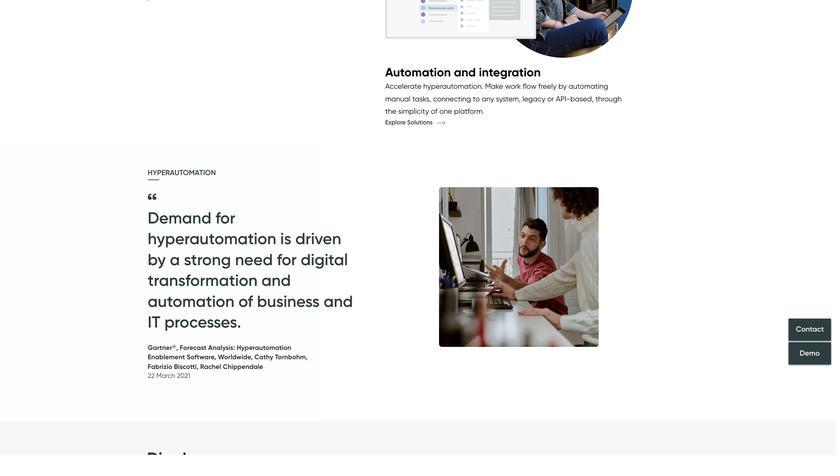 Task type: locate. For each thing, give the bounding box(es) containing it.
1 vertical spatial for
[[277, 250, 297, 269]]

fabrizio
[[148, 362, 172, 371]]

digital
[[301, 250, 348, 269]]

1 horizontal spatial by
[[559, 82, 567, 91]]

by left the a
[[148, 250, 166, 269]]

demand
[[148, 208, 211, 228]]

0 vertical spatial and
[[454, 65, 476, 80]]

0 horizontal spatial and
[[262, 270, 291, 290]]

gartner
[[148, 344, 172, 352]]

hyperautomation
[[237, 344, 291, 352]]

for
[[215, 208, 235, 228], [277, 250, 297, 269]]

by up api-
[[559, 82, 567, 91]]

for up the hyperautomation
[[215, 208, 235, 228]]

0 horizontal spatial of
[[239, 291, 253, 311]]

1 horizontal spatial and
[[324, 291, 353, 311]]

0 horizontal spatial for
[[215, 208, 235, 228]]

for down "is"
[[277, 250, 297, 269]]

automation and integration accelerate hyperautomation. make work flow freely by automating manual tasks, connecting to any system, legacy or api-based, through the simplicity of one platform.
[[385, 65, 622, 116]]

contact link
[[789, 319, 831, 341]]

enablement
[[148, 353, 185, 361]]

processes.
[[164, 312, 241, 332]]

2 horizontal spatial and
[[454, 65, 476, 80]]

one
[[439, 107, 452, 116]]

is
[[280, 229, 291, 248]]

accelerate
[[385, 82, 422, 91]]

and
[[454, 65, 476, 80], [262, 270, 291, 290], [324, 291, 353, 311]]

1 horizontal spatial of
[[431, 107, 438, 116]]

demo
[[800, 349, 820, 358]]

manual
[[385, 94, 411, 103]]

demand for hyperautomation is driven by a strong need for digital transformation and automation of business and it processes.
[[148, 208, 353, 332]]

automation
[[148, 291, 235, 311]]

,
[[176, 344, 178, 352]]

freely
[[538, 82, 557, 91]]

march
[[156, 372, 175, 380]]

flow
[[523, 82, 537, 91]]

analysis:
[[208, 344, 235, 352]]

tornbohm,
[[275, 353, 308, 361]]

by
[[559, 82, 567, 91], [148, 250, 166, 269]]

0 horizontal spatial by
[[148, 250, 166, 269]]

1 vertical spatial and
[[262, 270, 291, 290]]

gartner ®
[[148, 344, 176, 352]]

1 vertical spatial by
[[148, 250, 166, 269]]

0 vertical spatial of
[[431, 107, 438, 116]]

of
[[431, 107, 438, 116], [239, 291, 253, 311]]

0 vertical spatial by
[[559, 82, 567, 91]]

hyperautomation.
[[423, 82, 483, 91]]

1 vertical spatial of
[[239, 291, 253, 311]]

explore solutions
[[385, 119, 434, 126]]

a
[[170, 250, 180, 269]]



Task type: vqa. For each thing, say whether or not it's contained in the screenshot.
value.
no



Task type: describe. For each thing, give the bounding box(es) containing it.
through
[[596, 94, 622, 103]]

or
[[547, 94, 554, 103]]

forecast
[[180, 344, 207, 352]]

, forecast analysis: hyperautomation enablement software, worldwide, cathy tornbohm, fabrizio biscotti, rachel chippendale
[[148, 344, 308, 371]]

demo link
[[789, 342, 831, 364]]

integration
[[479, 65, 541, 80]]

connecting
[[433, 94, 471, 103]]

api-
[[556, 94, 570, 103]]

of inside automation and integration accelerate hyperautomation. make work flow freely by automating manual tasks, connecting to any system, legacy or api-based, through the simplicity of one platform.
[[431, 107, 438, 116]]

transformation
[[148, 270, 258, 290]]

of inside the demand for hyperautomation is driven by a strong need for digital transformation and automation of business and it processes.
[[239, 291, 253, 311]]

worldwide,
[[218, 353, 253, 361]]

based,
[[570, 94, 594, 103]]

automating
[[569, 82, 608, 91]]

business
[[257, 291, 320, 311]]

by inside automation and integration accelerate hyperautomation. make work flow freely by automating manual tasks, connecting to any system, legacy or api-based, through the simplicity of one platform.
[[559, 82, 567, 91]]

by inside the demand for hyperautomation is driven by a strong need for digital transformation and automation of business and it processes.
[[148, 250, 166, 269]]

and inside automation and integration accelerate hyperautomation. make work flow freely by automating manual tasks, connecting to any system, legacy or api-based, through the simplicity of one platform.
[[454, 65, 476, 80]]

22 march 2021
[[148, 372, 190, 380]]

explore solutions link
[[385, 119, 455, 126]]

strong
[[184, 250, 231, 269]]

hyperautomation
[[148, 168, 216, 177]]

1 horizontal spatial for
[[277, 250, 297, 269]]

work
[[505, 82, 521, 91]]

0 vertical spatial for
[[215, 208, 235, 228]]

to
[[473, 94, 480, 103]]

simplicity
[[398, 107, 429, 116]]

tasks,
[[412, 94, 431, 103]]

biscotti,
[[174, 362, 199, 371]]

it
[[148, 312, 160, 332]]

22
[[148, 372, 155, 380]]

contact
[[796, 325, 824, 334]]

solutions
[[407, 119, 433, 126]]

legacy
[[523, 94, 546, 103]]

hyperautomation
[[148, 229, 276, 248]]

the
[[385, 107, 396, 116]]

any
[[482, 94, 494, 103]]

driven
[[295, 229, 341, 248]]

automation
[[385, 65, 451, 80]]

rachel
[[200, 362, 221, 371]]

2 vertical spatial and
[[324, 291, 353, 311]]

cathy
[[255, 353, 273, 361]]

chippendale
[[223, 362, 263, 371]]

®
[[172, 344, 176, 350]]

system,
[[496, 94, 521, 103]]

2021
[[177, 372, 190, 380]]

platform.
[[454, 107, 484, 116]]

software,
[[187, 353, 216, 361]]

explore
[[385, 119, 406, 126]]

need
[[235, 250, 273, 269]]

make
[[485, 82, 503, 91]]



